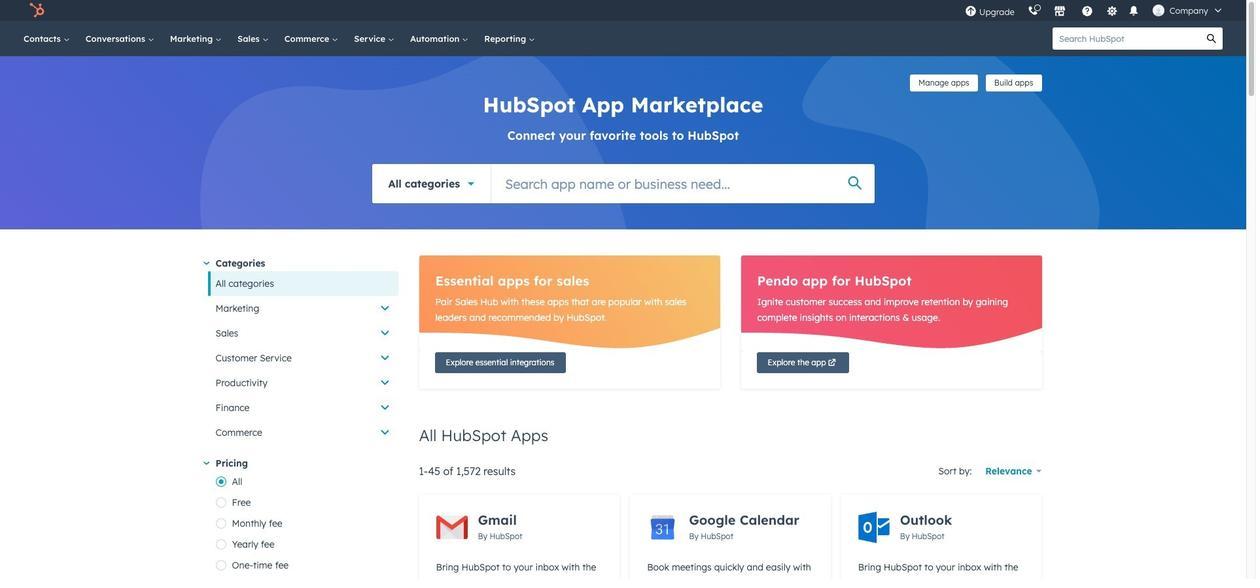 Task type: vqa. For each thing, say whether or not it's contained in the screenshot.
User Guides element
no



Task type: describe. For each thing, give the bounding box(es) containing it.
Search app name or business need... search field
[[491, 164, 874, 203]]

caret image
[[203, 462, 209, 465]]

caret image
[[203, 262, 209, 265]]

marketplaces image
[[1054, 6, 1066, 18]]



Task type: locate. For each thing, give the bounding box(es) containing it.
pricing group
[[216, 472, 398, 580]]

jacob simon image
[[1153, 5, 1164, 16]]

Search HubSpot search field
[[1053, 27, 1201, 50]]

menu
[[958, 0, 1231, 21]]



